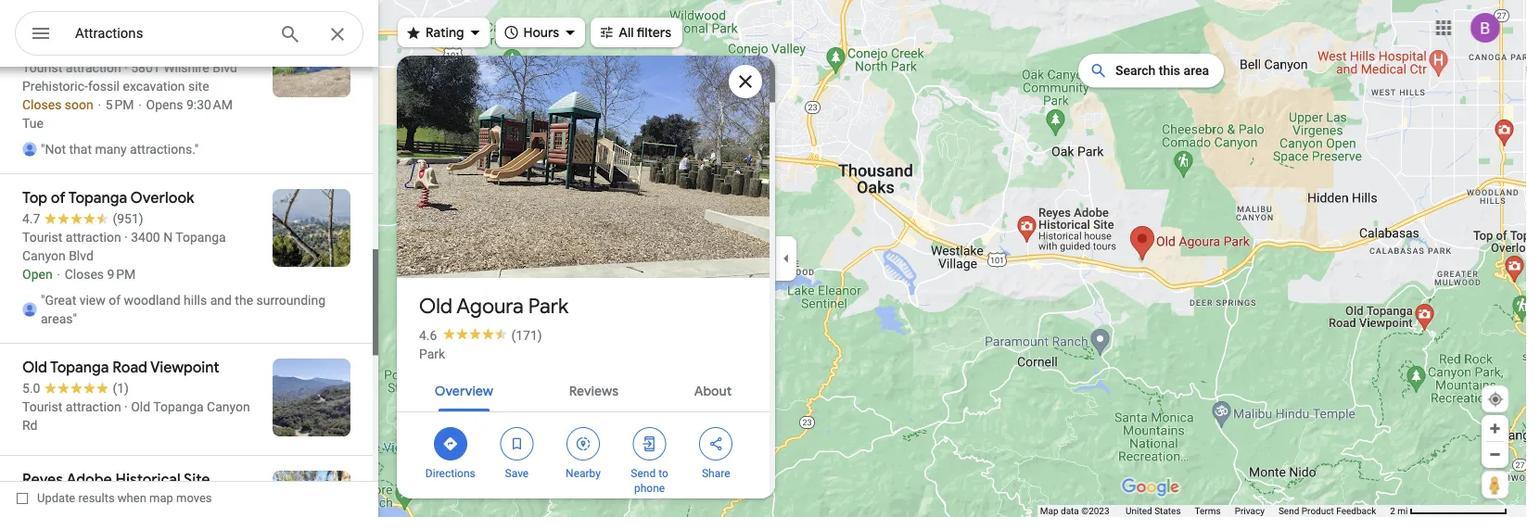 Task type: describe. For each thing, give the bounding box(es) containing it.
search this area
[[1115, 63, 1209, 78]]


[[575, 434, 592, 454]]

update results when map moves
[[37, 491, 212, 505]]

show street view coverage image
[[1482, 471, 1509, 499]]

hours
[[523, 24, 559, 41]]

4.6 stars image
[[437, 328, 511, 340]]

update
[[37, 491, 75, 505]]

actions for old agoura park region
[[397, 413, 770, 505]]

product
[[1302, 506, 1334, 517]]

Attractions field
[[15, 11, 363, 57]]

send product feedback
[[1279, 506, 1376, 517]]

states
[[1155, 506, 1181, 517]]

collapse side panel image
[[776, 249, 797, 269]]

feedback
[[1336, 506, 1376, 517]]

mi
[[1398, 506, 1408, 517]]

directions
[[425, 467, 475, 480]]

photo of old agoura park image
[[394, 25, 772, 309]]

this
[[1159, 63, 1180, 78]]

 all filters
[[598, 22, 671, 42]]

tab list inside "old agoura park" main content
[[397, 367, 770, 412]]

Update results when map moves checkbox
[[17, 487, 212, 510]]

privacy
[[1235, 506, 1265, 517]]

send to phone
[[631, 467, 668, 495]]

 search field
[[15, 11, 363, 59]]

save
[[505, 467, 529, 480]]

none field inside attractions field
[[75, 22, 264, 45]]

map
[[149, 491, 173, 505]]

zoom out image
[[1488, 448, 1502, 462]]

old agoura park main content
[[394, 25, 775, 505]]

google account: bob builder  
(b0bth3builder2k23@gmail.com) image
[[1471, 13, 1500, 43]]


[[503, 22, 520, 42]]

199
[[444, 239, 469, 257]]

2 mi button
[[1390, 506, 1508, 517]]


[[405, 22, 422, 42]]

4.6
[[419, 328, 437, 343]]


[[442, 434, 459, 454]]

zoom in image
[[1488, 422, 1502, 436]]

filters
[[637, 24, 671, 41]]

2
[[1390, 506, 1395, 517]]

area
[[1184, 63, 1209, 78]]

199 photos
[[444, 239, 519, 257]]

agoura
[[457, 293, 524, 319]]



Task type: locate. For each thing, give the bounding box(es) containing it.
rating
[[426, 24, 464, 41]]

united states button
[[1126, 505, 1181, 517]]

terms
[[1195, 506, 1221, 517]]

search
[[1115, 63, 1156, 78]]

tab list
[[397, 367, 770, 412]]

footer containing map data ©2023
[[1040, 505, 1390, 517]]

send product feedback button
[[1279, 505, 1376, 517]]

©2023
[[1081, 506, 1110, 517]]

united states
[[1126, 506, 1181, 517]]


[[509, 434, 525, 454]]

171 reviews element
[[511, 328, 542, 343]]

0 horizontal spatial park
[[419, 346, 445, 362]]

send left product
[[1279, 506, 1299, 517]]

(171)
[[511, 328, 542, 343]]

overview
[[435, 383, 493, 400]]

when
[[118, 491, 146, 505]]

park
[[528, 293, 569, 319], [419, 346, 445, 362]]

199 photos button
[[411, 232, 526, 264]]

footer
[[1040, 505, 1390, 517]]

share
[[702, 467, 730, 480]]

send up phone
[[631, 467, 656, 480]]

google maps element
[[0, 0, 1527, 517]]

park up (171) at the left of the page
[[528, 293, 569, 319]]


[[598, 22, 615, 42]]

tab list containing overview
[[397, 367, 770, 412]]

2 mi
[[1390, 506, 1408, 517]]

phone
[[634, 482, 665, 495]]

send for send to phone
[[631, 467, 656, 480]]

map data ©2023
[[1040, 506, 1112, 517]]

 rating
[[405, 22, 464, 42]]

 hours
[[503, 22, 559, 42]]

map
[[1040, 506, 1058, 517]]

0 vertical spatial park
[[528, 293, 569, 319]]

old
[[419, 293, 452, 319]]

park button
[[419, 345, 445, 363]]

to
[[659, 467, 668, 480]]

all
[[619, 24, 634, 41]]

united
[[1126, 506, 1152, 517]]

search this area button
[[1078, 54, 1224, 88]]

0 horizontal spatial send
[[631, 467, 656, 480]]

overview button
[[420, 367, 508, 412]]

0 vertical spatial send
[[631, 467, 656, 480]]

about
[[694, 383, 732, 400]]

send
[[631, 467, 656, 480], [1279, 506, 1299, 517]]

old agoura park
[[419, 293, 569, 319]]

1 horizontal spatial park
[[528, 293, 569, 319]]

photos
[[473, 239, 519, 257]]


[[30, 20, 52, 47]]

footer inside google maps element
[[1040, 505, 1390, 517]]

send inside "button"
[[1279, 506, 1299, 517]]

park down the 4.6
[[419, 346, 445, 362]]

privacy button
[[1235, 505, 1265, 517]]

data
[[1061, 506, 1079, 517]]

terms button
[[1195, 505, 1221, 517]]


[[708, 434, 724, 454]]

about button
[[679, 367, 747, 412]]

reviews button
[[554, 367, 633, 412]]

 button
[[15, 11, 67, 59]]

send for send product feedback
[[1279, 506, 1299, 517]]

results
[[78, 491, 115, 505]]

reviews
[[569, 383, 619, 400]]

show your location image
[[1487, 391, 1504, 408]]

None field
[[75, 22, 264, 45]]

results for attractions feed
[[0, 5, 378, 517]]

send inside send to phone
[[631, 467, 656, 480]]

1 horizontal spatial send
[[1279, 506, 1299, 517]]


[[641, 434, 658, 454]]

nearby
[[566, 467, 601, 480]]

1 vertical spatial send
[[1279, 506, 1299, 517]]

1 vertical spatial park
[[419, 346, 445, 362]]

moves
[[176, 491, 212, 505]]



Task type: vqa. For each thing, say whether or not it's contained in the screenshot.
THE ABOUT
yes



